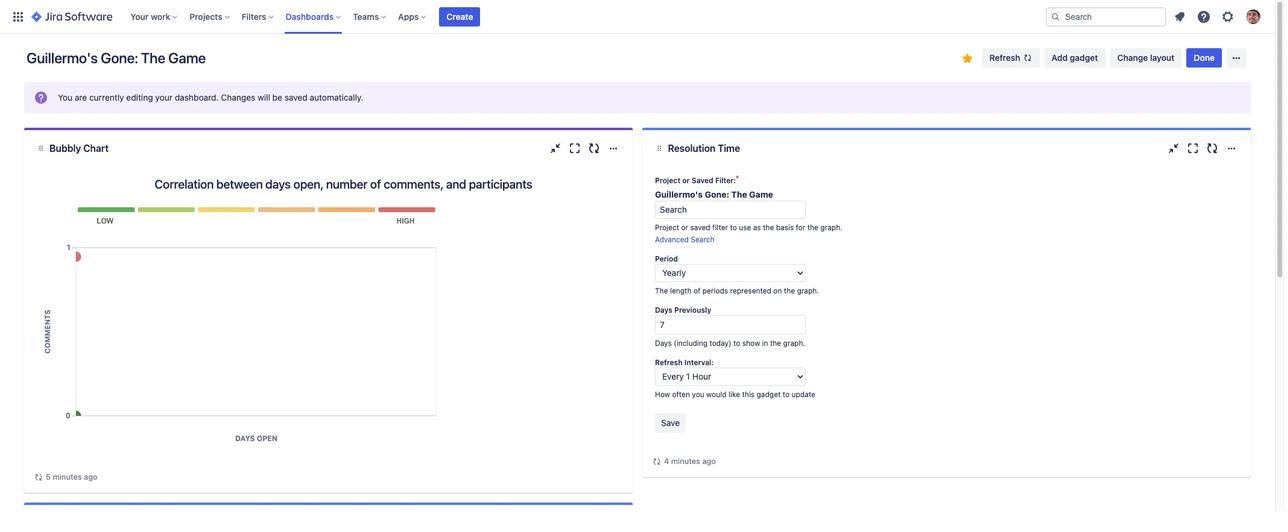 Task type: describe. For each thing, give the bounding box(es) containing it.
days previously
[[655, 306, 711, 315]]

currently
[[89, 92, 124, 103]]

primary element
[[7, 0, 1046, 33]]

resolution time region
[[652, 166, 1241, 468]]

refresh bubbly chart image
[[587, 141, 601, 156]]

bubbly chart
[[49, 143, 109, 154]]

teams button
[[349, 7, 391, 26]]

appswitcher icon image
[[11, 9, 25, 24]]

4 minutes ago
[[664, 457, 716, 466]]

create button
[[439, 7, 480, 26]]

between
[[216, 177, 263, 191]]

the right the 'in' in the bottom right of the page
[[770, 339, 781, 348]]

use
[[739, 223, 751, 232]]

refresh image
[[1023, 53, 1033, 63]]

add gadget
[[1052, 52, 1098, 63]]

guillermo's gone: the game inside resolution time region
[[655, 189, 773, 200]]

on
[[774, 287, 782, 296]]

this
[[742, 390, 755, 399]]

the length of periods represented on the graph.
[[655, 287, 819, 296]]

interval:
[[685, 358, 714, 367]]

in
[[762, 339, 768, 348]]

2 vertical spatial the
[[655, 287, 668, 296]]

today)
[[710, 339, 732, 348]]

dashboard.
[[175, 92, 219, 103]]

for
[[796, 223, 805, 232]]

0 horizontal spatial the
[[141, 49, 165, 66]]

settings image
[[1221, 9, 1235, 24]]

refresh resolution time image
[[1205, 141, 1220, 156]]

project or saved filter:
[[655, 176, 736, 185]]

chart
[[83, 143, 109, 154]]

maximize resolution time image
[[1186, 141, 1200, 156]]

layout
[[1150, 52, 1175, 63]]

your
[[155, 92, 172, 103]]

apps button
[[395, 7, 431, 26]]

comments,
[[384, 177, 443, 191]]

Days Previously text field
[[655, 315, 806, 335]]

filter
[[712, 223, 728, 232]]

or for saved
[[681, 223, 688, 232]]

teams
[[353, 11, 379, 21]]

the right on
[[784, 287, 795, 296]]

none submit inside resolution time region
[[655, 414, 686, 433]]

like
[[729, 390, 740, 399]]

banner containing your work
[[0, 0, 1275, 34]]

bubbly
[[49, 143, 81, 154]]

will
[[258, 92, 270, 103]]

or for saved
[[682, 176, 690, 185]]

maximize bubbly chart image
[[568, 141, 582, 156]]

bubbly chart region
[[34, 166, 623, 484]]

an arrow curved in a circular way on the button that refreshes the dashboard image
[[34, 473, 43, 482]]

filters button
[[238, 7, 278, 26]]

change layout button
[[1110, 48, 1182, 68]]

the right for
[[808, 223, 819, 232]]

as
[[753, 223, 761, 232]]

search
[[691, 235, 715, 244]]

previously
[[674, 306, 711, 315]]

automatically.
[[310, 92, 363, 103]]

advanced
[[655, 235, 689, 244]]

0 vertical spatial saved
[[285, 92, 307, 103]]

2 vertical spatial to
[[783, 390, 790, 399]]

minimize resolution time image
[[1167, 141, 1181, 156]]

refresh for refresh
[[990, 52, 1020, 63]]

update
[[792, 390, 816, 399]]

add
[[1052, 52, 1068, 63]]

correlation
[[155, 177, 214, 191]]

1 vertical spatial the
[[732, 189, 747, 200]]

days for days (including today) to show in the graph.
[[655, 339, 672, 348]]

days
[[265, 177, 291, 191]]

resolution time
[[668, 143, 740, 154]]

of inside bubbly chart region
[[370, 177, 381, 191]]

saved
[[692, 176, 713, 185]]

changes
[[221, 92, 255, 103]]

minimize bubbly chart image
[[548, 141, 563, 156]]

days for days previously
[[655, 306, 673, 315]]

advanced search link
[[655, 235, 715, 244]]

periods
[[703, 287, 728, 296]]

guillermo's inside resolution time region
[[655, 189, 703, 200]]

be
[[272, 92, 282, 103]]

often
[[672, 390, 690, 399]]

done link
[[1187, 48, 1222, 68]]

length
[[670, 287, 692, 296]]

gadget inside button
[[1070, 52, 1098, 63]]



Task type: vqa. For each thing, say whether or not it's contained in the screenshot.
the Days Previously text box
yes



Task type: locate. For each thing, give the bounding box(es) containing it.
ago for time
[[702, 457, 716, 466]]

time
[[718, 143, 740, 154]]

Search field
[[1046, 7, 1167, 26], [655, 201, 806, 219]]

0 vertical spatial refresh
[[990, 52, 1020, 63]]

1 vertical spatial to
[[734, 339, 740, 348]]

4
[[664, 457, 669, 466]]

guillermo's up you
[[27, 49, 98, 66]]

game
[[168, 49, 206, 66], [749, 189, 773, 200]]

saved right be
[[285, 92, 307, 103]]

search field up "change"
[[1046, 7, 1167, 26]]

graph. for the length of periods represented on the graph.
[[797, 287, 819, 296]]

jira software image
[[31, 9, 112, 24], [31, 9, 112, 24]]

1 horizontal spatial search field
[[1046, 7, 1167, 26]]

refresh down (including
[[655, 358, 683, 367]]

of
[[370, 177, 381, 191], [694, 287, 701, 296]]

1 horizontal spatial ago
[[702, 457, 716, 466]]

0 vertical spatial guillermo's gone: the game
[[27, 49, 206, 66]]

0 vertical spatial minutes
[[671, 457, 700, 466]]

gadget right add
[[1070, 52, 1098, 63]]

2 project from the top
[[655, 223, 679, 232]]

dashboards button
[[282, 7, 346, 26]]

graph. right the 'in' in the bottom right of the page
[[783, 339, 805, 348]]

resolution
[[668, 143, 716, 154]]

1 vertical spatial of
[[694, 287, 701, 296]]

or up advanced search link
[[681, 223, 688, 232]]

0 horizontal spatial refresh
[[655, 358, 683, 367]]

days left (including
[[655, 339, 672, 348]]

minutes right '5'
[[53, 472, 82, 482]]

period
[[655, 255, 678, 264]]

0 horizontal spatial guillermo's gone: the game
[[27, 49, 206, 66]]

of right number
[[370, 177, 381, 191]]

0 vertical spatial ago
[[702, 457, 716, 466]]

more actions for bubbly chart gadget image
[[606, 141, 621, 156]]

editing
[[126, 92, 153, 103]]

refresh inside resolution time region
[[655, 358, 683, 367]]

project up advanced
[[655, 223, 679, 232]]

1 horizontal spatial guillermo's
[[655, 189, 703, 200]]

change
[[1117, 52, 1148, 63]]

the
[[763, 223, 774, 232], [808, 223, 819, 232], [784, 287, 795, 296], [770, 339, 781, 348]]

your work button
[[127, 7, 182, 26]]

ago inside bubbly chart region
[[84, 472, 98, 482]]

to left update
[[783, 390, 790, 399]]

0 vertical spatial game
[[168, 49, 206, 66]]

guillermo's
[[27, 49, 98, 66], [655, 189, 703, 200]]

0 vertical spatial of
[[370, 177, 381, 191]]

refresh for refresh interval:
[[655, 358, 683, 367]]

0 vertical spatial to
[[730, 223, 737, 232]]

star guillermo's gone: the game image
[[960, 51, 975, 66]]

1 horizontal spatial guillermo's gone: the game
[[655, 189, 773, 200]]

project inside project or saved filter to use as the basis for the graph. advanced search
[[655, 223, 679, 232]]

0 horizontal spatial search field
[[655, 201, 806, 219]]

minutes inside resolution time region
[[671, 457, 700, 466]]

saved inside project or saved filter to use as the basis for the graph. advanced search
[[690, 223, 710, 232]]

1 vertical spatial guillermo's gone: the game
[[655, 189, 773, 200]]

0 horizontal spatial gone:
[[101, 49, 138, 66]]

work
[[151, 11, 170, 21]]

1 days from the top
[[655, 306, 673, 315]]

to left use
[[730, 223, 737, 232]]

2 horizontal spatial the
[[732, 189, 747, 200]]

refresh interval:
[[655, 358, 714, 367]]

gone:
[[101, 49, 138, 66], [705, 189, 729, 200]]

1 vertical spatial search field
[[655, 201, 806, 219]]

projects button
[[186, 7, 234, 26]]

refresh button
[[982, 48, 1040, 68]]

dashboards
[[286, 11, 334, 21]]

1 horizontal spatial gone:
[[705, 189, 729, 200]]

minutes for bubbly
[[53, 472, 82, 482]]

1 vertical spatial refresh
[[655, 358, 683, 367]]

days (including today) to show in the graph.
[[655, 339, 805, 348]]

the down filter:
[[732, 189, 747, 200]]

days
[[655, 306, 673, 315], [655, 339, 672, 348]]

5
[[46, 472, 51, 482]]

1 vertical spatial saved
[[690, 223, 710, 232]]

gone: up currently
[[101, 49, 138, 66]]

you are currently editing your dashboard. changes will be saved automatically.
[[58, 92, 363, 103]]

basis
[[776, 223, 794, 232]]

ago right '5'
[[84, 472, 98, 482]]

0 vertical spatial the
[[141, 49, 165, 66]]

search field inside resolution time region
[[655, 201, 806, 219]]

change layout
[[1117, 52, 1175, 63]]

days down length
[[655, 306, 673, 315]]

show
[[742, 339, 760, 348]]

graph. inside project or saved filter to use as the basis for the graph. advanced search
[[821, 223, 843, 232]]

you
[[692, 390, 704, 399]]

1 horizontal spatial gadget
[[1070, 52, 1098, 63]]

project or saved filter to use as the basis for the graph. advanced search
[[655, 223, 843, 244]]

filter:
[[715, 176, 736, 185]]

to
[[730, 223, 737, 232], [734, 339, 740, 348], [783, 390, 790, 399]]

None submit
[[655, 414, 686, 433]]

0 horizontal spatial gadget
[[757, 390, 781, 399]]

minutes right 4
[[671, 457, 700, 466]]

gadget right this on the right of page
[[757, 390, 781, 399]]

you
[[58, 92, 72, 103]]

gone: down filter:
[[705, 189, 729, 200]]

0 vertical spatial project
[[655, 176, 681, 185]]

open,
[[293, 177, 323, 191]]

more actions for resolution time gadget image
[[1225, 141, 1239, 156]]

guillermo's gone: the game up currently
[[27, 49, 206, 66]]

project
[[655, 176, 681, 185], [655, 223, 679, 232]]

game up the dashboard.
[[168, 49, 206, 66]]

ago
[[702, 457, 716, 466], [84, 472, 98, 482]]

minutes inside bubbly chart region
[[53, 472, 82, 482]]

1 horizontal spatial minutes
[[671, 457, 700, 466]]

apps
[[398, 11, 419, 21]]

0 vertical spatial gadget
[[1070, 52, 1098, 63]]

or
[[682, 176, 690, 185], [681, 223, 688, 232]]

guillermo's gone: the game
[[27, 49, 206, 66], [655, 189, 773, 200]]

graph. right on
[[797, 287, 819, 296]]

saved
[[285, 92, 307, 103], [690, 223, 710, 232]]

0 vertical spatial search field
[[1046, 7, 1167, 26]]

0 horizontal spatial saved
[[285, 92, 307, 103]]

gadget inside resolution time region
[[757, 390, 781, 399]]

1 horizontal spatial of
[[694, 287, 701, 296]]

an arrow curved in a circular way on the button that refreshes the dashboard image
[[652, 457, 662, 467]]

guillermo's down "project or saved filter:"
[[655, 189, 703, 200]]

help image
[[1197, 9, 1211, 24]]

graph.
[[821, 223, 843, 232], [797, 287, 819, 296], [783, 339, 805, 348]]

project left saved
[[655, 176, 681, 185]]

to left show
[[734, 339, 740, 348]]

graph. for days (including today) to show in the graph.
[[783, 339, 805, 348]]

saved up search
[[690, 223, 710, 232]]

minutes for resolution
[[671, 457, 700, 466]]

correlation between days open, number of comments, and participants
[[155, 177, 532, 191]]

1 vertical spatial ago
[[84, 472, 98, 482]]

game inside resolution time region
[[749, 189, 773, 200]]

would
[[706, 390, 727, 399]]

how
[[655, 390, 670, 399]]

the
[[141, 49, 165, 66], [732, 189, 747, 200], [655, 287, 668, 296]]

guillermo's gone: the game down filter:
[[655, 189, 773, 200]]

1 horizontal spatial game
[[749, 189, 773, 200]]

ago for chart
[[84, 472, 98, 482]]

represented
[[730, 287, 772, 296]]

0 horizontal spatial game
[[168, 49, 206, 66]]

1 vertical spatial project
[[655, 223, 679, 232]]

refresh inside button
[[990, 52, 1020, 63]]

0 horizontal spatial ago
[[84, 472, 98, 482]]

graph. right for
[[821, 223, 843, 232]]

more dashboard actions image
[[1229, 51, 1244, 65]]

1 project from the top
[[655, 176, 681, 185]]

1 horizontal spatial saved
[[690, 223, 710, 232]]

0 vertical spatial gone:
[[101, 49, 138, 66]]

or inside project or saved filter to use as the basis for the graph. advanced search
[[681, 223, 688, 232]]

project for project or saved filter:
[[655, 176, 681, 185]]

2 vertical spatial graph.
[[783, 339, 805, 348]]

1 vertical spatial game
[[749, 189, 773, 200]]

your profile and settings image
[[1246, 9, 1261, 24]]

and
[[446, 177, 466, 191]]

ago right 4
[[702, 457, 716, 466]]

of inside resolution time region
[[694, 287, 701, 296]]

gone: inside resolution time region
[[705, 189, 729, 200]]

refresh left refresh image
[[990, 52, 1020, 63]]

to inside project or saved filter to use as the basis for the graph. advanced search
[[730, 223, 737, 232]]

search field up filter
[[655, 201, 806, 219]]

0 vertical spatial or
[[682, 176, 690, 185]]

done
[[1194, 52, 1215, 63]]

1 vertical spatial minutes
[[53, 472, 82, 482]]

0 vertical spatial graph.
[[821, 223, 843, 232]]

project for project or saved filter to use as the basis for the graph. advanced search
[[655, 223, 679, 232]]

(including
[[674, 339, 708, 348]]

the left length
[[655, 287, 668, 296]]

2 days from the top
[[655, 339, 672, 348]]

of right length
[[694, 287, 701, 296]]

or left saved
[[682, 176, 690, 185]]

the up your
[[141, 49, 165, 66]]

ago inside resolution time region
[[702, 457, 716, 466]]

0 horizontal spatial guillermo's
[[27, 49, 98, 66]]

filters
[[242, 11, 266, 21]]

number
[[326, 177, 368, 191]]

search image
[[1051, 12, 1060, 21]]

1 horizontal spatial the
[[655, 287, 668, 296]]

minutes
[[671, 457, 700, 466], [53, 472, 82, 482]]

the right as in the right of the page
[[763, 223, 774, 232]]

add gadget button
[[1045, 48, 1105, 68]]

1 horizontal spatial refresh
[[990, 52, 1020, 63]]

your
[[130, 11, 149, 21]]

0 vertical spatial days
[[655, 306, 673, 315]]

1 vertical spatial or
[[681, 223, 688, 232]]

projects
[[190, 11, 222, 21]]

1 vertical spatial days
[[655, 339, 672, 348]]

5 minutes ago
[[46, 472, 98, 482]]

1 vertical spatial gone:
[[705, 189, 729, 200]]

participants
[[469, 177, 532, 191]]

0 vertical spatial guillermo's
[[27, 49, 98, 66]]

1 vertical spatial guillermo's
[[655, 189, 703, 200]]

create
[[447, 11, 473, 21]]

1 vertical spatial gadget
[[757, 390, 781, 399]]

0 horizontal spatial minutes
[[53, 472, 82, 482]]

1 vertical spatial graph.
[[797, 287, 819, 296]]

0 horizontal spatial of
[[370, 177, 381, 191]]

banner
[[0, 0, 1275, 34]]

game up as in the right of the page
[[749, 189, 773, 200]]

are
[[75, 92, 87, 103]]

refresh
[[990, 52, 1020, 63], [655, 358, 683, 367]]

your work
[[130, 11, 170, 21]]

how often you would like this gadget to update
[[655, 390, 816, 399]]

notifications image
[[1173, 9, 1187, 24]]



